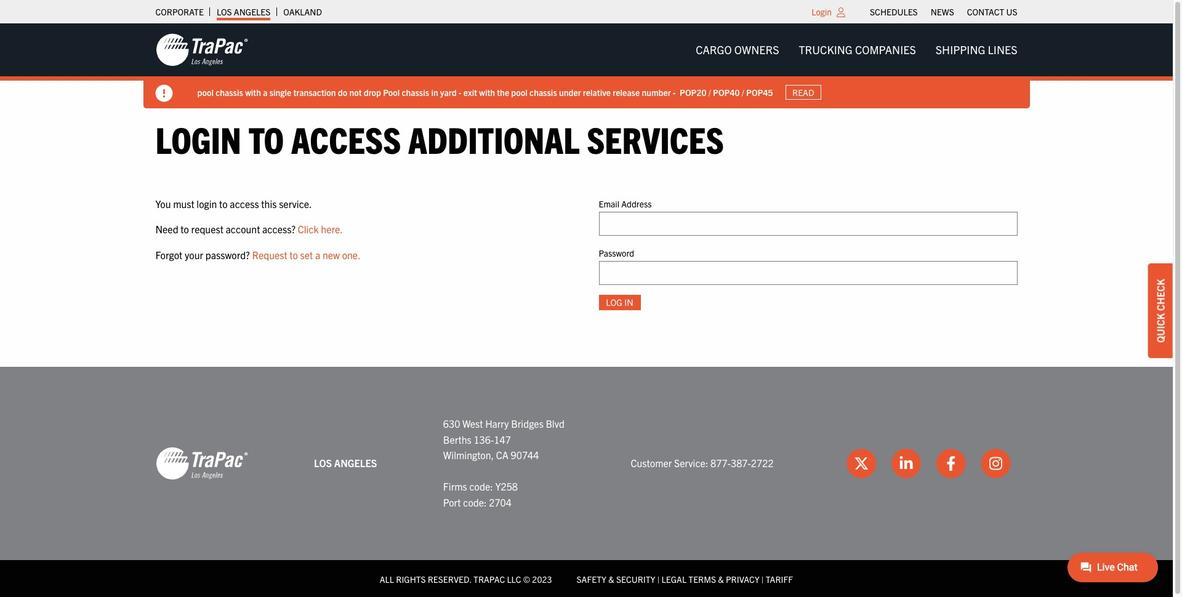 Task type: locate. For each thing, give the bounding box(es) containing it.
0 horizontal spatial with
[[245, 87, 261, 98]]

/
[[709, 87, 711, 98], [742, 87, 745, 98]]

1 vertical spatial los angeles image
[[156, 446, 248, 481]]

a inside main content
[[315, 249, 320, 261]]

y258
[[495, 481, 518, 493]]

| left tariff link
[[762, 574, 764, 585]]

& right 'safety'
[[609, 574, 615, 585]]

&
[[609, 574, 615, 585], [718, 574, 724, 585]]

1 vertical spatial los
[[314, 457, 332, 469]]

1 horizontal spatial login
[[812, 6, 832, 17]]

0 horizontal spatial los angeles
[[217, 6, 271, 17]]

0 horizontal spatial &
[[609, 574, 615, 585]]

pop20
[[680, 87, 707, 98]]

relative
[[583, 87, 611, 98]]

None submit
[[599, 295, 641, 310]]

with left the
[[479, 87, 495, 98]]

pool right the
[[511, 87, 528, 98]]

2 & from the left
[[718, 574, 724, 585]]

147
[[494, 433, 511, 446]]

with left single
[[245, 87, 261, 98]]

us
[[1007, 6, 1018, 17]]

2704
[[489, 496, 512, 509]]

drop
[[364, 87, 381, 98]]

los
[[217, 6, 232, 17], [314, 457, 332, 469]]

code: right the port
[[463, 496, 487, 509]]

0 horizontal spatial a
[[263, 87, 268, 98]]

1 - from the left
[[459, 87, 462, 98]]

with
[[245, 87, 261, 98], [479, 87, 495, 98]]

a right set
[[315, 249, 320, 261]]

0 vertical spatial los angeles image
[[156, 33, 248, 67]]

bridges
[[511, 418, 544, 430]]

2 - from the left
[[673, 87, 676, 98]]

need to request account access? click here.
[[156, 223, 343, 235]]

a left single
[[263, 87, 268, 98]]

630
[[443, 418, 460, 430]]

code:
[[470, 481, 493, 493], [463, 496, 487, 509]]

pool right solid 'image'
[[197, 87, 214, 98]]

access
[[291, 116, 401, 161]]

forgot your password? request to set a new one.
[[156, 249, 361, 261]]

login
[[197, 197, 217, 210]]

0 horizontal spatial los
[[217, 6, 232, 17]]

rights
[[396, 574, 426, 585]]

0 vertical spatial login
[[812, 6, 832, 17]]

your
[[185, 249, 203, 261]]

angeles
[[234, 6, 271, 17], [334, 457, 377, 469]]

1 chassis from the left
[[216, 87, 243, 98]]

banner containing cargo owners
[[0, 23, 1183, 108]]

1 vertical spatial menu bar
[[686, 37, 1028, 62]]

0 vertical spatial menu bar
[[864, 3, 1024, 20]]

1 & from the left
[[609, 574, 615, 585]]

schedules link
[[870, 3, 918, 20]]

menu bar inside banner
[[686, 37, 1028, 62]]

menu bar
[[864, 3, 1024, 20], [686, 37, 1028, 62]]

1 horizontal spatial |
[[762, 574, 764, 585]]

1 pool from the left
[[197, 87, 214, 98]]

pool
[[383, 87, 400, 98]]

login for login to access additional services
[[156, 116, 241, 161]]

los angeles image
[[156, 33, 248, 67], [156, 446, 248, 481]]

account
[[226, 223, 260, 235]]

login
[[812, 6, 832, 17], [156, 116, 241, 161]]

chassis left under
[[530, 87, 557, 98]]

0 horizontal spatial /
[[709, 87, 711, 98]]

0 horizontal spatial login
[[156, 116, 241, 161]]

access?
[[262, 223, 296, 235]]

1 horizontal spatial &
[[718, 574, 724, 585]]

-
[[459, 87, 462, 98], [673, 87, 676, 98]]

/ left pop40
[[709, 87, 711, 98]]

0 vertical spatial angeles
[[234, 6, 271, 17]]

1 horizontal spatial pool
[[511, 87, 528, 98]]

1 vertical spatial a
[[315, 249, 320, 261]]

pop40
[[713, 87, 740, 98]]

1 vertical spatial login
[[156, 116, 241, 161]]

chassis left in on the left
[[402, 87, 429, 98]]

code: up 2704
[[470, 481, 493, 493]]

trucking companies
[[799, 43, 916, 57]]

login for login link
[[812, 6, 832, 17]]

|
[[658, 574, 660, 585], [762, 574, 764, 585]]

1 horizontal spatial angeles
[[334, 457, 377, 469]]

0 horizontal spatial angeles
[[234, 6, 271, 17]]

quick check
[[1155, 279, 1167, 343]]

not
[[350, 87, 362, 98]]

oakland link
[[284, 3, 322, 20]]

shipping
[[936, 43, 986, 57]]

login link
[[812, 6, 832, 17]]

login left light image on the right top of the page
[[812, 6, 832, 17]]

chassis left single
[[216, 87, 243, 98]]

number
[[642, 87, 671, 98]]

footer
[[0, 367, 1173, 597]]

cargo
[[696, 43, 732, 57]]

light image
[[837, 7, 846, 17]]

0 horizontal spatial |
[[658, 574, 660, 585]]

click here. link
[[298, 223, 343, 235]]

©
[[523, 574, 530, 585]]

corporate link
[[156, 3, 204, 20]]

menu bar containing cargo owners
[[686, 37, 1028, 62]]

companies
[[856, 43, 916, 57]]

los angeles
[[217, 6, 271, 17], [314, 457, 377, 469]]

banner
[[0, 23, 1183, 108]]

to
[[249, 116, 284, 161], [219, 197, 228, 210], [181, 223, 189, 235], [290, 249, 298, 261]]

2 horizontal spatial chassis
[[530, 87, 557, 98]]

chassis
[[216, 87, 243, 98], [402, 87, 429, 98], [530, 87, 557, 98]]

tariff link
[[766, 574, 793, 585]]

pool chassis with a single transaction  do not drop pool chassis in yard -  exit with the pool chassis under relative release number -  pop20 / pop40 / pop45
[[197, 87, 773, 98]]

footer containing 630 west harry bridges blvd
[[0, 367, 1173, 597]]

2722
[[751, 457, 774, 469]]

customer
[[631, 457, 672, 469]]

0 horizontal spatial -
[[459, 87, 462, 98]]

1 horizontal spatial chassis
[[402, 87, 429, 98]]

to right the need on the top left of page
[[181, 223, 189, 235]]

you must login to access this service.
[[156, 197, 312, 210]]

none submit inside login to access additional services main content
[[599, 295, 641, 310]]

- right number
[[673, 87, 676, 98]]

0 vertical spatial a
[[263, 87, 268, 98]]

0 horizontal spatial chassis
[[216, 87, 243, 98]]

login inside main content
[[156, 116, 241, 161]]

single
[[270, 87, 292, 98]]

must
[[173, 197, 194, 210]]

request
[[252, 249, 287, 261]]

1 horizontal spatial /
[[742, 87, 745, 98]]

1 with from the left
[[245, 87, 261, 98]]

2 with from the left
[[479, 87, 495, 98]]

read link
[[786, 85, 822, 100]]

safety & security | legal terms & privacy | tariff
[[577, 574, 793, 585]]

exit
[[464, 87, 477, 98]]

under
[[559, 87, 581, 98]]

login down solid 'image'
[[156, 116, 241, 161]]

1 horizontal spatial a
[[315, 249, 320, 261]]

1 horizontal spatial with
[[479, 87, 495, 98]]

0 horizontal spatial pool
[[197, 87, 214, 98]]

1 vertical spatial los angeles
[[314, 457, 377, 469]]

& right terms
[[718, 574, 724, 585]]

1 horizontal spatial -
[[673, 87, 676, 98]]

menu bar down light image on the right top of the page
[[686, 37, 1028, 62]]

/ left pop45 on the right top of the page
[[742, 87, 745, 98]]

| left legal
[[658, 574, 660, 585]]

firms
[[443, 481, 467, 493]]

2 pool from the left
[[511, 87, 528, 98]]

yard
[[440, 87, 457, 98]]

you
[[156, 197, 171, 210]]

- left exit
[[459, 87, 462, 98]]

one.
[[342, 249, 361, 261]]

service.
[[279, 197, 312, 210]]

menu bar up 'shipping' at the right
[[864, 3, 1024, 20]]

Email Address text field
[[599, 212, 1018, 236]]



Task type: vqa. For each thing, say whether or not it's contained in the screenshot.
Address
yes



Task type: describe. For each thing, give the bounding box(es) containing it.
2023
[[532, 574, 552, 585]]

all
[[380, 574, 394, 585]]

harry
[[485, 418, 509, 430]]

solid image
[[156, 85, 173, 102]]

blvd
[[546, 418, 565, 430]]

oakland
[[284, 6, 322, 17]]

safety & security link
[[577, 574, 656, 585]]

877-
[[711, 457, 731, 469]]

cargo owners
[[696, 43, 780, 57]]

legal
[[662, 574, 687, 585]]

cargo owners link
[[686, 37, 789, 62]]

address
[[622, 198, 652, 209]]

schedules
[[870, 6, 918, 17]]

do
[[338, 87, 348, 98]]

shipping lines link
[[926, 37, 1028, 62]]

1 | from the left
[[658, 574, 660, 585]]

read
[[793, 87, 815, 98]]

in
[[431, 87, 438, 98]]

0 vertical spatial los
[[217, 6, 232, 17]]

2 chassis from the left
[[402, 87, 429, 98]]

access
[[230, 197, 259, 210]]

safety
[[577, 574, 607, 585]]

136-
[[474, 433, 494, 446]]

this
[[261, 197, 277, 210]]

customer service: 877-387-2722
[[631, 457, 774, 469]]

1 los angeles image from the top
[[156, 33, 248, 67]]

news link
[[931, 3, 955, 20]]

trucking
[[799, 43, 853, 57]]

to left set
[[290, 249, 298, 261]]

trapac
[[474, 574, 505, 585]]

additional
[[408, 116, 580, 161]]

new
[[323, 249, 340, 261]]

click
[[298, 223, 319, 235]]

a inside banner
[[263, 87, 268, 98]]

to down single
[[249, 116, 284, 161]]

387-
[[731, 457, 751, 469]]

pop45
[[747, 87, 773, 98]]

0 vertical spatial code:
[[470, 481, 493, 493]]

need
[[156, 223, 178, 235]]

west
[[463, 418, 483, 430]]

terms
[[689, 574, 716, 585]]

email address
[[599, 198, 652, 209]]

shipping lines
[[936, 43, 1018, 57]]

news
[[931, 6, 955, 17]]

all rights reserved. trapac llc © 2023
[[380, 574, 552, 585]]

login to access additional services
[[156, 116, 724, 161]]

tariff
[[766, 574, 793, 585]]

to right login
[[219, 197, 228, 210]]

here.
[[321, 223, 343, 235]]

password?
[[206, 249, 250, 261]]

services
[[587, 116, 724, 161]]

quick check link
[[1149, 264, 1173, 358]]

2 / from the left
[[742, 87, 745, 98]]

lines
[[988, 43, 1018, 57]]

legal terms & privacy link
[[662, 574, 760, 585]]

contact us
[[968, 6, 1018, 17]]

check
[[1155, 279, 1167, 311]]

request
[[191, 223, 224, 235]]

forgot
[[156, 249, 182, 261]]

Password password field
[[599, 261, 1018, 285]]

0 vertical spatial los angeles
[[217, 6, 271, 17]]

corporate
[[156, 6, 204, 17]]

the
[[497, 87, 510, 98]]

1 horizontal spatial los angeles
[[314, 457, 377, 469]]

llc
[[507, 574, 522, 585]]

contact
[[968, 6, 1005, 17]]

email
[[599, 198, 620, 209]]

berths
[[443, 433, 472, 446]]

security
[[617, 574, 656, 585]]

transaction
[[294, 87, 336, 98]]

reserved.
[[428, 574, 472, 585]]

request to set a new one. link
[[252, 249, 361, 261]]

630 west harry bridges blvd berths 136-147 wilmington, ca 90744
[[443, 418, 565, 461]]

90744
[[511, 449, 539, 461]]

3 chassis from the left
[[530, 87, 557, 98]]

port
[[443, 496, 461, 509]]

1 vertical spatial angeles
[[334, 457, 377, 469]]

set
[[300, 249, 313, 261]]

1 vertical spatial code:
[[463, 496, 487, 509]]

1 horizontal spatial los
[[314, 457, 332, 469]]

1 / from the left
[[709, 87, 711, 98]]

menu bar containing schedules
[[864, 3, 1024, 20]]

wilmington,
[[443, 449, 494, 461]]

owners
[[735, 43, 780, 57]]

login to access additional services main content
[[143, 116, 1030, 330]]

service:
[[674, 457, 709, 469]]

ca
[[496, 449, 509, 461]]

password
[[599, 247, 635, 259]]

2 los angeles image from the top
[[156, 446, 248, 481]]

2 | from the left
[[762, 574, 764, 585]]

trucking companies link
[[789, 37, 926, 62]]

quick
[[1155, 313, 1167, 343]]



